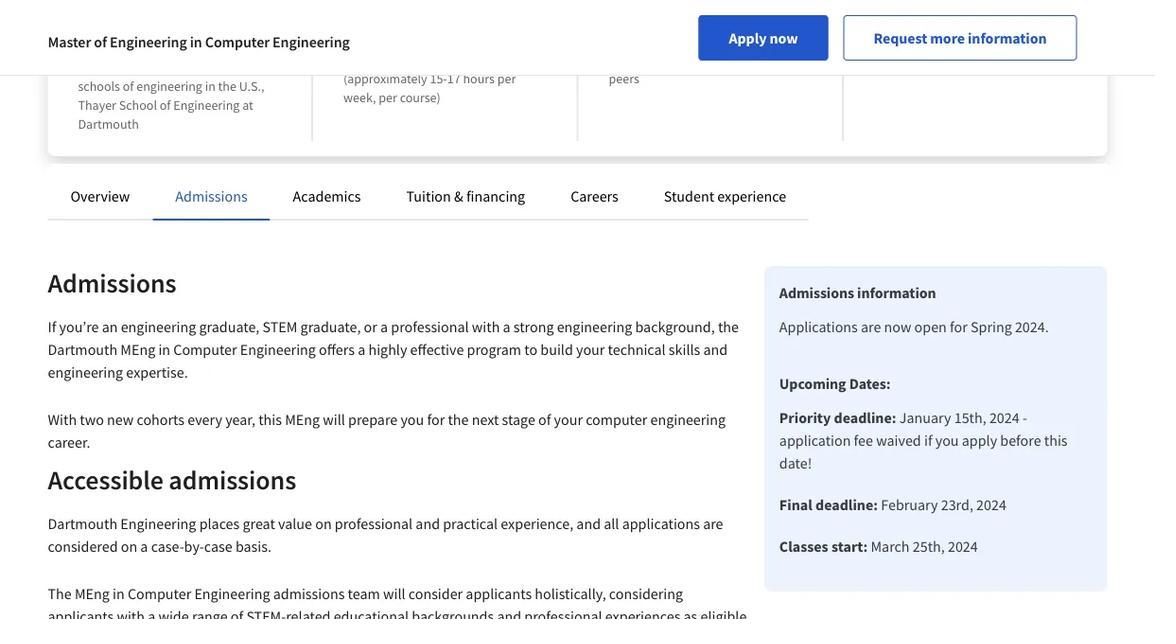 Task type: locate. For each thing, give the bounding box(es) containing it.
engineering inside the meng in computer engineering admissions team will consider applicants holistically, considering applicants with a wide range of stem-related educational backgrounds and professional experiences as eligibl
[[194, 584, 270, 603]]

ivy
[[143, 6, 167, 30]]

to
[[525, 340, 538, 359]]

january
[[900, 408, 952, 427]]

engineering inside earn an ivy league degree from one of the first professional schools of engineering in the u.s., thayer school of engineering at dartmouth
[[173, 97, 240, 114]]

2024 right 23rd,
[[977, 495, 1007, 514]]

on inside 100% online lecture videos, hands-on projects, and connection with instructors and peers
[[734, 32, 748, 49]]

0 vertical spatial program
[[421, 32, 469, 49]]

year,
[[225, 410, 256, 429]]

1 vertical spatial computer
[[174, 340, 237, 359]]

2 vertical spatial 2024
[[949, 537, 979, 556]]

2 vertical spatial per
[[379, 89, 397, 106]]

you right 'prepare'
[[401, 410, 424, 429]]

deadline: up fee
[[834, 408, 897, 427]]

computer up expertise.
[[174, 340, 237, 359]]

meng right the
[[75, 584, 110, 603]]

1 horizontal spatial meng
[[121, 340, 155, 359]]

0 vertical spatial will
[[323, 410, 345, 429]]

0 horizontal spatial for
[[427, 410, 445, 429]]

and left practical
[[416, 514, 440, 533]]

2 vertical spatial for
[[427, 410, 445, 429]]

engineering down the first
[[137, 78, 203, 95]]

0 horizontal spatial information
[[858, 283, 937, 302]]

per down (approximately
[[379, 89, 397, 106]]

deadline: up start:
[[816, 495, 879, 514]]

0 vertical spatial for
[[924, 32, 939, 49]]

on up the needs
[[471, 32, 486, 49]]

dartmouth
[[78, 115, 139, 133], [48, 340, 117, 359], [48, 514, 117, 533]]

with inside if you're an engineering graduate, stem graduate, or a professional with a strong engineering background, the dartmouth meng in computer engineering offers a highly effective program to build your technical skills and engineering expertise.
[[472, 317, 500, 336]]

per right the enroll at top right
[[1058, 32, 1077, 49]]

lecture
[[609, 32, 651, 49]]

2 vertical spatial computer
[[128, 584, 191, 603]]

you down cost in the right of the page
[[987, 32, 1008, 49]]

dartmouth up considered
[[48, 514, 117, 533]]

information
[[968, 28, 1047, 47], [858, 283, 937, 302]]

will left 'prepare'
[[323, 410, 345, 429]]

0 horizontal spatial are
[[703, 514, 724, 533]]

with left strong
[[472, 317, 500, 336]]

the right background,
[[718, 317, 739, 336]]

1 vertical spatial will
[[383, 584, 406, 603]]

0 horizontal spatial per
[[379, 89, 397, 106]]

1 graduate, from the left
[[199, 317, 260, 336]]

0 horizontal spatial meng
[[75, 584, 110, 603]]

0 vertical spatial you
[[987, 32, 1008, 49]]

0 horizontal spatial will
[[323, 410, 345, 429]]

admissions
[[169, 463, 296, 497], [273, 584, 345, 603]]

dartmouth down thayer
[[78, 115, 139, 133]]

2024 left -
[[990, 408, 1020, 427]]

1 vertical spatial meng
[[285, 410, 320, 429]]

with inside 100% online lecture videos, hands-on projects, and connection with instructors and peers
[[698, 51, 722, 68]]

applicants up backgrounds
[[466, 584, 532, 603]]

course)
[[400, 89, 441, 106]]

the left the next at the left of page
[[448, 410, 469, 429]]

are
[[861, 317, 882, 336], [703, 514, 724, 533]]

deadline: for final
[[816, 495, 879, 514]]

the inside if you're an engineering graduate, stem graduate, or a professional with a strong engineering background, the dartmouth meng in computer engineering offers a highly effective program to build your technical skills and engineering expertise.
[[718, 317, 739, 336]]

information inside button
[[968, 28, 1047, 47]]

1 horizontal spatial for
[[924, 32, 939, 49]]

1 horizontal spatial applicants
[[466, 584, 532, 603]]

and right backgrounds
[[497, 607, 522, 619]]

in left u.s.,
[[205, 78, 216, 95]]

accessible admissions
[[48, 463, 296, 497]]

1 horizontal spatial will
[[383, 584, 406, 603]]

engineering
[[110, 32, 187, 51], [273, 32, 350, 51], [173, 97, 240, 114], [240, 340, 316, 359], [121, 514, 196, 533], [194, 584, 270, 603]]

your inside with two new cohorts every year, this meng will prepare you for the next stage of your computer engineering career.
[[554, 410, 583, 429]]

1 horizontal spatial this
[[1045, 431, 1068, 450]]

graduate, up offers
[[301, 317, 361, 336]]

1 vertical spatial for
[[950, 317, 968, 336]]

meng inside the meng in computer engineering admissions team will consider applicants holistically, considering applicants with a wide range of stem-related educational backgrounds and professional experiences as eligibl
[[75, 584, 110, 603]]

engineering down ivy
[[110, 32, 187, 51]]

you right if
[[936, 431, 959, 450]]

2 horizontal spatial with
[[698, 51, 722, 68]]

dartmouth inside earn an ivy league degree from one of the first professional schools of engineering in the u.s., thayer school of engineering at dartmouth
[[78, 115, 139, 133]]

an right the you're
[[102, 317, 118, 336]]

2024 for final deadline: february 23rd, 2024
[[977, 495, 1007, 514]]

stage
[[502, 410, 536, 429]]

apply now button
[[699, 15, 829, 61]]

1 horizontal spatial graduate,
[[301, 317, 361, 336]]

for
[[924, 32, 939, 49], [950, 317, 968, 336], [427, 410, 445, 429]]

dartmouth down the you're
[[48, 340, 117, 359]]

1 vertical spatial 2024
[[977, 495, 1007, 514]]

upcoming
[[780, 374, 847, 393]]

0 horizontal spatial graduate,
[[199, 317, 260, 336]]

2 horizontal spatial you
[[987, 32, 1008, 49]]

you inside 'january 15th, 2024 - application fee waived if you apply before this date!'
[[936, 431, 959, 450]]

engineering up the range
[[194, 584, 270, 603]]

1 horizontal spatial an
[[119, 6, 139, 30]]

on left case-
[[121, 537, 137, 556]]

meng right year,
[[285, 410, 320, 429]]

career.
[[48, 433, 90, 452]]

0 vertical spatial applicants
[[466, 584, 532, 603]]

engineering down stem
[[240, 340, 316, 359]]

2 vertical spatial dartmouth
[[48, 514, 117, 533]]

per
[[1058, 32, 1077, 49], [498, 70, 516, 87], [379, 89, 397, 106]]

1 vertical spatial deadline:
[[816, 495, 879, 514]]

priority deadline:
[[780, 408, 897, 427]]

computer up wide
[[128, 584, 191, 603]]

0 vertical spatial now
[[770, 28, 798, 47]]

first
[[168, 59, 189, 76]]

master of engineering in computer engineering
[[48, 32, 350, 51]]

1 vertical spatial your
[[577, 340, 605, 359]]

needs
[[478, 51, 511, 68]]

2 horizontal spatial per
[[1058, 32, 1077, 49]]

enroll
[[1010, 32, 1042, 49]]

fee
[[854, 431, 874, 450]]

at
[[242, 97, 253, 114]]

in right the
[[113, 584, 125, 603]]

professional inside earn an ivy league degree from one of the first professional schools of engineering in the u.s., thayer school of engineering at dartmouth
[[192, 59, 260, 76]]

are down the admissions information
[[861, 317, 882, 336]]

peers
[[609, 70, 640, 87]]

2 horizontal spatial meng
[[285, 410, 320, 429]]

date!
[[780, 453, 813, 472]]

0 vertical spatial with
[[698, 51, 722, 68]]

computer down league
[[205, 32, 270, 51]]

a left strong
[[503, 317, 511, 336]]

1 vertical spatial an
[[102, 317, 118, 336]]

0 horizontal spatial now
[[770, 28, 798, 47]]

academics
[[293, 186, 361, 205]]

deadline: for priority
[[834, 408, 897, 427]]

connection
[[633, 51, 695, 68]]

meng up expertise.
[[121, 340, 155, 359]]

of down one
[[123, 78, 134, 95]]

admissions up places
[[169, 463, 296, 497]]

an left ivy
[[119, 6, 139, 30]]

2 horizontal spatial for
[[950, 317, 968, 336]]

expertise.
[[126, 363, 188, 382]]

computer
[[205, 32, 270, 51], [174, 340, 237, 359], [128, 584, 191, 603]]

the left u.s.,
[[218, 78, 237, 95]]

request
[[874, 28, 928, 47]]

two
[[80, 410, 104, 429]]

0 vertical spatial are
[[861, 317, 882, 336]]

of right the range
[[231, 607, 243, 619]]

0 horizontal spatial this
[[259, 410, 282, 429]]

your inside complete the program on the schedule that suits your needs (approximately 15-17 hours per week, per course)
[[450, 51, 475, 68]]

of
[[94, 32, 107, 51], [133, 59, 144, 76], [123, 78, 134, 95], [160, 97, 171, 114], [539, 410, 551, 429], [231, 607, 243, 619]]

0 horizontal spatial you
[[401, 410, 424, 429]]

professional up u.s.,
[[192, 59, 260, 76]]

every
[[188, 410, 222, 429]]

2024 right 25th,
[[949, 537, 979, 556]]

a left wide
[[148, 607, 155, 619]]

0 vertical spatial deadline:
[[834, 408, 897, 427]]

1 vertical spatial now
[[885, 317, 912, 336]]

great
[[243, 514, 275, 533]]

engineering up expertise.
[[121, 317, 196, 336]]

this inside 'january 15th, 2024 - application fee waived if you apply before this date!'
[[1045, 431, 1068, 450]]

engineering inside with two new cohorts every year, this meng will prepare you for the next stage of your computer engineering career.
[[651, 410, 726, 429]]

a left case-
[[140, 537, 148, 556]]

practical
[[443, 514, 498, 533]]

educational
[[334, 607, 409, 619]]

meng
[[121, 340, 155, 359], [285, 410, 320, 429], [75, 584, 110, 603]]

computer
[[586, 410, 648, 429]]

program
[[421, 32, 469, 49], [467, 340, 522, 359]]

with inside the meng in computer engineering admissions team will consider applicants holistically, considering applicants with a wide range of stem-related educational backgrounds and professional experiences as eligibl
[[117, 607, 145, 619]]

1 vertical spatial are
[[703, 514, 724, 533]]

0 vertical spatial this
[[259, 410, 282, 429]]

the inside with two new cohorts every year, this meng will prepare you for the next stage of your computer engineering career.
[[448, 410, 469, 429]]

your right build
[[577, 340, 605, 359]]

applicants down the
[[48, 607, 114, 619]]

open
[[915, 317, 947, 336]]

engineering up week,
[[273, 32, 350, 51]]

0 horizontal spatial an
[[102, 317, 118, 336]]

0 vertical spatial your
[[450, 51, 475, 68]]

apply now
[[729, 28, 798, 47]]

1 vertical spatial per
[[498, 70, 516, 87]]

in down league
[[190, 32, 202, 51]]

2024.
[[1016, 317, 1050, 336]]

with left wide
[[117, 607, 145, 619]]

case-
[[151, 537, 184, 556]]

engineering up case-
[[121, 514, 196, 533]]

u.s.,
[[239, 78, 265, 95]]

request more information button
[[844, 15, 1078, 61]]

will up educational
[[383, 584, 406, 603]]

graduate,
[[199, 317, 260, 336], [301, 317, 361, 336]]

in up expertise.
[[158, 340, 170, 359]]

in
[[190, 32, 202, 51], [1045, 32, 1056, 49], [205, 78, 216, 95], [158, 340, 170, 359], [113, 584, 125, 603]]

complete the program on the schedule that suits your needs (approximately 15-17 hours per week, per course)
[[344, 32, 516, 106]]

of inside with two new cohorts every year, this meng will prepare you for the next stage of your computer engineering career.
[[539, 410, 551, 429]]

1 vertical spatial dartmouth
[[48, 340, 117, 359]]

the meng in computer engineering admissions team will consider applicants holistically, considering applicants with a wide range of stem-related educational backgrounds and professional experiences as eligibl
[[48, 584, 747, 619]]

and down projects,
[[787, 51, 808, 68]]

courses
[[942, 32, 984, 49]]

are right applications
[[703, 514, 724, 533]]

tuition & financing link
[[407, 186, 526, 205]]

apply
[[962, 431, 998, 450]]

graduate, left stem
[[199, 317, 260, 336]]

admissions up the related
[[273, 584, 345, 603]]

value
[[278, 514, 312, 533]]

master
[[48, 32, 91, 51]]

1 horizontal spatial are
[[861, 317, 882, 336]]

1 vertical spatial admissions
[[273, 584, 345, 603]]

1 vertical spatial this
[[1045, 431, 1068, 450]]

of right school
[[160, 97, 171, 114]]

for up ($4,900
[[924, 32, 939, 49]]

2 vertical spatial your
[[554, 410, 583, 429]]

your up 17
[[450, 51, 475, 68]]

a down the or
[[358, 340, 366, 359]]

this right year,
[[259, 410, 282, 429]]

1 horizontal spatial you
[[936, 431, 959, 450]]

on up instructors
[[734, 32, 748, 49]]

1 vertical spatial you
[[401, 410, 424, 429]]

in inside if you're an engineering graduate, stem graduate, or a professional with a strong engineering background, the dartmouth meng in computer engineering offers a highly effective program to build your technical skills and engineering expertise.
[[158, 340, 170, 359]]

this right before
[[1045, 431, 1068, 450]]

and inside if you're an engineering graduate, stem graduate, or a professional with a strong engineering background, the dartmouth meng in computer engineering offers a highly effective program to build your technical skills and engineering expertise.
[[704, 340, 728, 359]]

100% online lecture videos, hands-on projects, and connection with instructors and peers
[[609, 6, 808, 87]]

2 vertical spatial with
[[117, 607, 145, 619]]

2024 inside 'january 15th, 2024 - application fee waived if you apply before this date!'
[[990, 408, 1020, 427]]

of right stage at the left bottom
[[539, 410, 551, 429]]

final
[[780, 495, 813, 514]]

meng inside with two new cohorts every year, this meng will prepare you for the next stage of your computer engineering career.
[[285, 410, 320, 429]]

range
[[192, 607, 228, 619]]

computer inside if you're an engineering graduate, stem graduate, or a professional with a strong engineering background, the dartmouth meng in computer engineering offers a highly effective program to build your technical skills and engineering expertise.
[[174, 340, 237, 359]]

dartmouth inside dartmouth engineering places great value on professional and practical experience, and all applications are considered on a case-by-case basis.
[[48, 514, 117, 533]]

2 vertical spatial you
[[936, 431, 959, 450]]

1 horizontal spatial with
[[472, 317, 500, 336]]

1 vertical spatial with
[[472, 317, 500, 336]]

if you're an engineering graduate, stem graduate, or a professional with a strong engineering background, the dartmouth meng in computer engineering offers a highly effective program to build your technical skills and engineering expertise.
[[48, 317, 739, 382]]

overview link
[[71, 186, 130, 205]]

with down hands-
[[698, 51, 722, 68]]

and inside the meng in computer engineering admissions team will consider applicants holistically, considering applicants with a wide range of stem-related educational backgrounds and professional experiences as eligibl
[[497, 607, 522, 619]]

earn
[[78, 6, 115, 30]]

1 vertical spatial program
[[467, 340, 522, 359]]

next
[[472, 410, 499, 429]]

1 vertical spatial applicants
[[48, 607, 114, 619]]

program left to
[[467, 340, 522, 359]]

the
[[400, 32, 418, 49], [488, 32, 507, 49], [147, 59, 165, 76], [218, 78, 237, 95], [718, 317, 739, 336], [448, 410, 469, 429]]

professional inside the meng in computer engineering admissions team will consider applicants holistically, considering applicants with a wide range of stem-related educational backgrounds and professional experiences as eligibl
[[525, 607, 603, 619]]

1 horizontal spatial information
[[968, 28, 1047, 47]]

0 vertical spatial 2024
[[990, 408, 1020, 427]]

program up suits
[[421, 32, 469, 49]]

now
[[770, 28, 798, 47], [885, 317, 912, 336]]

professional inside if you're an engineering graduate, stem graduate, or a professional with a strong engineering background, the dartmouth meng in computer engineering offers a highly effective program to build your technical skills and engineering expertise.
[[391, 317, 469, 336]]

the up the needs
[[488, 32, 507, 49]]

and up the "peers" on the right of the page
[[609, 51, 630, 68]]

professional
[[192, 59, 260, 76], [391, 317, 469, 336], [335, 514, 413, 533], [525, 607, 603, 619]]

and right skills
[[704, 340, 728, 359]]

engineering down skills
[[651, 410, 726, 429]]

you inside with two new cohorts every year, this meng will prepare you for the next stage of your computer engineering career.
[[401, 410, 424, 429]]

in right the enroll at top right
[[1045, 32, 1056, 49]]

now right apply
[[770, 28, 798, 47]]

professional up team
[[335, 514, 413, 533]]

0 vertical spatial meng
[[121, 340, 155, 359]]

background,
[[636, 317, 715, 336]]

dartmouth engineering places great value on professional and practical experience, and all applications are considered on a case-by-case basis.
[[48, 514, 724, 556]]

0 horizontal spatial with
[[117, 607, 145, 619]]

0 vertical spatial information
[[968, 28, 1047, 47]]

for right the open
[[950, 317, 968, 336]]

0 vertical spatial an
[[119, 6, 139, 30]]

your left computer
[[554, 410, 583, 429]]

2 vertical spatial meng
[[75, 584, 110, 603]]

engineering inside dartmouth engineering places great value on professional and practical experience, and all applications are considered on a case-by-case basis.
[[121, 514, 196, 533]]

upcoming dates:
[[780, 374, 891, 393]]

professional up "effective" on the bottom left
[[391, 317, 469, 336]]

for left the next at the left of page
[[427, 410, 445, 429]]

backgrounds
[[412, 607, 494, 619]]

per down the needs
[[498, 70, 516, 87]]

0 vertical spatial per
[[1058, 32, 1077, 49]]

march
[[871, 537, 910, 556]]

1 horizontal spatial per
[[498, 70, 516, 87]]

professional down holistically,
[[525, 607, 603, 619]]

0 vertical spatial dartmouth
[[78, 115, 139, 133]]

you inside $44,100 total cost pay only for courses you enroll in per term ($4,900 each)
[[987, 32, 1008, 49]]

with
[[698, 51, 722, 68], [472, 317, 500, 336], [117, 607, 145, 619]]

engineering
[[137, 78, 203, 95], [121, 317, 196, 336], [557, 317, 633, 336], [48, 363, 123, 382], [651, 410, 726, 429]]

engineering left at on the top of the page
[[173, 97, 240, 114]]

videos,
[[653, 32, 693, 49]]

1 horizontal spatial now
[[885, 317, 912, 336]]

case
[[204, 537, 233, 556]]

pay
[[875, 32, 895, 49]]

projects,
[[751, 32, 799, 49]]

&
[[454, 186, 464, 205]]

of inside the meng in computer engineering admissions team will consider applicants holistically, considering applicants with a wide range of stem-related educational backgrounds and professional experiences as eligibl
[[231, 607, 243, 619]]

in inside the meng in computer engineering admissions team will consider applicants holistically, considering applicants with a wide range of stem-related educational backgrounds and professional experiences as eligibl
[[113, 584, 125, 603]]

now left the open
[[885, 317, 912, 336]]

all
[[604, 514, 620, 533]]



Task type: vqa. For each thing, say whether or not it's contained in the screenshot.
applicants
yes



Task type: describe. For each thing, give the bounding box(es) containing it.
of right one
[[133, 59, 144, 76]]

classes start: march 25th, 2024
[[780, 537, 979, 556]]

0 horizontal spatial applicants
[[48, 607, 114, 619]]

meng inside if you're an engineering graduate, stem graduate, or a professional with a strong engineering background, the dartmouth meng in computer engineering offers a highly effective program to build your technical skills and engineering expertise.
[[121, 340, 155, 359]]

an inside earn an ivy league degree from one of the first professional schools of engineering in the u.s., thayer school of engineering at dartmouth
[[119, 6, 139, 30]]

(approximately
[[344, 70, 428, 87]]

in inside earn an ivy league degree from one of the first professional schools of engineering in the u.s., thayer school of engineering at dartmouth
[[205, 78, 216, 95]]

february
[[882, 495, 939, 514]]

league
[[170, 6, 228, 30]]

wide
[[159, 607, 189, 619]]

-
[[1023, 408, 1028, 427]]

professional inside dartmouth engineering places great value on professional and practical experience, and all applications are considered on a case-by-case basis.
[[335, 514, 413, 533]]

engineering up build
[[557, 317, 633, 336]]

january 15th, 2024 - application fee waived if you apply before this date!
[[780, 408, 1068, 472]]

an inside if you're an engineering graduate, stem graduate, or a professional with a strong engineering background, the dartmouth meng in computer engineering offers a highly effective program to build your technical skills and engineering expertise.
[[102, 317, 118, 336]]

0 vertical spatial computer
[[205, 32, 270, 51]]

holistically,
[[535, 584, 606, 603]]

team
[[348, 584, 380, 603]]

if
[[48, 317, 56, 336]]

student experience
[[664, 186, 787, 205]]

from
[[78, 59, 107, 76]]

will inside with two new cohorts every year, this meng will prepare you for the next stage of your computer engineering career.
[[323, 410, 345, 429]]

a inside dartmouth engineering places great value on professional and practical experience, and all applications are considered on a case-by-case basis.
[[140, 537, 148, 556]]

on right 'value'
[[315, 514, 332, 533]]

applications
[[780, 317, 858, 336]]

the up that
[[400, 32, 418, 49]]

start:
[[832, 537, 868, 556]]

17
[[447, 70, 461, 87]]

program inside complete the program on the schedule that suits your needs (approximately 15-17 hours per week, per course)
[[421, 32, 469, 49]]

places
[[199, 514, 240, 533]]

basis.
[[236, 537, 272, 556]]

one
[[110, 59, 131, 76]]

in inside $44,100 total cost pay only for courses you enroll in per term ($4,900 each)
[[1045, 32, 1056, 49]]

cost
[[982, 6, 1015, 30]]

program inside if you're an engineering graduate, stem graduate, or a professional with a strong engineering background, the dartmouth meng in computer engineering offers a highly effective program to build your technical skills and engineering expertise.
[[467, 340, 522, 359]]

request more information
[[874, 28, 1047, 47]]

careers
[[571, 186, 619, 205]]

computer inside the meng in computer engineering admissions team will consider applicants holistically, considering applicants with a wide range of stem-related educational backgrounds and professional experiences as eligibl
[[128, 584, 191, 603]]

your inside if you're an engineering graduate, stem graduate, or a professional with a strong engineering background, the dartmouth meng in computer engineering offers a highly effective program to build your technical skills and engineering expertise.
[[577, 340, 605, 359]]

2 graduate, from the left
[[301, 317, 361, 336]]

engineering inside earn an ivy league degree from one of the first professional schools of engineering in the u.s., thayer school of engineering at dartmouth
[[137, 78, 203, 95]]

term
[[875, 51, 901, 68]]

final deadline: february 23rd, 2024
[[780, 495, 1007, 514]]

of down the earn
[[94, 32, 107, 51]]

applications
[[623, 514, 700, 533]]

tuition & financing
[[407, 186, 526, 205]]

applications are now open for spring 2024.
[[780, 317, 1050, 336]]

application
[[780, 431, 851, 450]]

a inside the meng in computer engineering admissions team will consider applicants holistically, considering applicants with a wide range of stem-related educational backgrounds and professional experiences as eligibl
[[148, 607, 155, 619]]

experiences
[[606, 607, 681, 619]]

cohorts
[[137, 410, 185, 429]]

before
[[1001, 431, 1042, 450]]

as
[[684, 607, 698, 619]]

a right the or
[[381, 317, 388, 336]]

this inside with two new cohorts every year, this meng will prepare you for the next stage of your computer engineering career.
[[259, 410, 282, 429]]

$44,100
[[875, 6, 938, 30]]

hours
[[463, 70, 495, 87]]

per inside $44,100 total cost pay only for courses you enroll in per term ($4,900 each)
[[1058, 32, 1077, 49]]

100%
[[609, 6, 654, 30]]

student
[[664, 186, 715, 205]]

priority
[[780, 408, 831, 427]]

0 vertical spatial admissions
[[169, 463, 296, 497]]

now inside button
[[770, 28, 798, 47]]

admissions inside the meng in computer engineering admissions team will consider applicants holistically, considering applicants with a wide range of stem-related educational backgrounds and professional experiences as eligibl
[[273, 584, 345, 603]]

for inside with two new cohorts every year, this meng will prepare you for the next stage of your computer engineering career.
[[427, 410, 445, 429]]

highly
[[369, 340, 407, 359]]

engineering down the you're
[[48, 363, 123, 382]]

stem
[[263, 317, 298, 336]]

and left all
[[577, 514, 601, 533]]

academics link
[[293, 186, 361, 205]]

earn an ivy league degree from one of the first professional schools of engineering in the u.s., thayer school of engineering at dartmouth
[[78, 6, 265, 133]]

skills
[[669, 340, 701, 359]]

strong
[[514, 317, 554, 336]]

by-
[[184, 537, 204, 556]]

dates:
[[850, 374, 891, 393]]

school
[[119, 97, 157, 114]]

experience,
[[501, 514, 574, 533]]

related
[[286, 607, 331, 619]]

2024 for classes start: march 25th, 2024
[[949, 537, 979, 556]]

25th,
[[913, 537, 945, 556]]

complete
[[344, 32, 397, 49]]

schedule
[[344, 51, 394, 68]]

or
[[364, 317, 378, 336]]

$44,100 total cost pay only for courses you enroll in per term ($4,900 each)
[[875, 6, 1077, 68]]

spring
[[971, 317, 1013, 336]]

technical
[[608, 340, 666, 359]]

will inside the meng in computer engineering admissions team will consider applicants holistically, considering applicants with a wide range of stem-related educational backgrounds and professional experiences as eligibl
[[383, 584, 406, 603]]

stem-
[[246, 607, 286, 619]]

considering
[[610, 584, 683, 603]]

overview
[[71, 186, 130, 205]]

financing
[[467, 186, 526, 205]]

23rd,
[[942, 495, 974, 514]]

with two new cohorts every year, this meng will prepare you for the next stage of your computer engineering career.
[[48, 410, 726, 452]]

are inside dartmouth engineering places great value on professional and practical experience, and all applications are considered on a case-by-case basis.
[[703, 514, 724, 533]]

total
[[941, 6, 979, 30]]

1 vertical spatial information
[[858, 283, 937, 302]]

the left the first
[[147, 59, 165, 76]]

you're
[[59, 317, 99, 336]]

considered
[[48, 537, 118, 556]]

engineering inside if you're an engineering graduate, stem graduate, or a professional with a strong engineering background, the dartmouth meng in computer engineering offers a highly effective program to build your technical skills and engineering expertise.
[[240, 340, 316, 359]]

($4,900
[[904, 51, 944, 68]]

on inside complete the program on the schedule that suits your needs (approximately 15-17 hours per week, per course)
[[471, 32, 486, 49]]

offers
[[319, 340, 355, 359]]

hands-
[[695, 32, 734, 49]]

dartmouth inside if you're an engineering graduate, stem graduate, or a professional with a strong engineering background, the dartmouth meng in computer engineering offers a highly effective program to build your technical skills and engineering expertise.
[[48, 340, 117, 359]]

schools
[[78, 78, 120, 95]]

for inside $44,100 total cost pay only for courses you enroll in per term ($4,900 each)
[[924, 32, 939, 49]]



